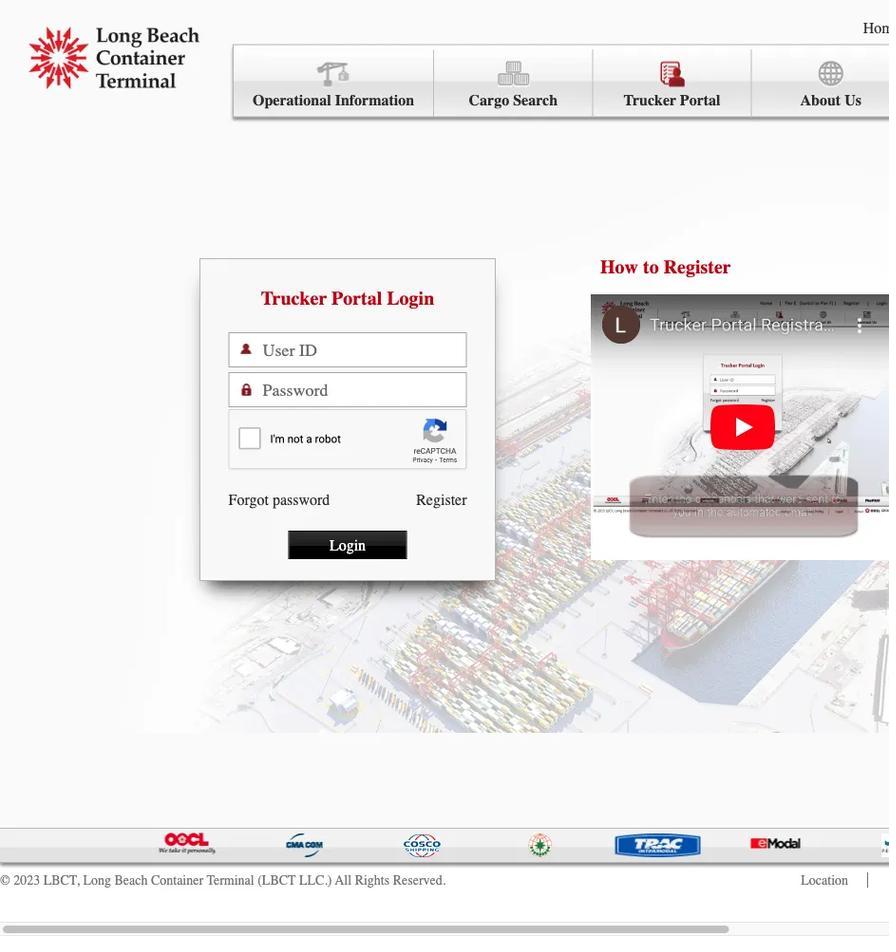 Task type: vqa. For each thing, say whether or not it's contained in the screenshot.
"Contact Us" "LINK"
no



Task type: describe. For each thing, give the bounding box(es) containing it.
operational
[[253, 92, 331, 109]]

all
[[335, 873, 352, 888]]

menu bar containing operational information
[[233, 44, 889, 117]]

(lbct
[[258, 873, 296, 888]]

about us
[[801, 92, 862, 109]]

trucker portal
[[624, 92, 721, 109]]

cargo search
[[469, 92, 558, 109]]

cargo
[[469, 92, 510, 109]]

User ID text field
[[263, 334, 466, 367]]

trucker for trucker portal login
[[261, 288, 327, 310]]

© 2023 lbct, long beach container terminal (lbct llc.) all rights reserved.
[[0, 873, 446, 888]]

terminal
[[207, 873, 254, 888]]

trucker for trucker portal
[[624, 92, 677, 109]]

information
[[335, 92, 414, 109]]

rights
[[355, 873, 390, 888]]

forgot password
[[229, 491, 330, 509]]

reserved.
[[393, 873, 446, 888]]

forgot password link
[[229, 491, 330, 509]]

how
[[601, 257, 639, 278]]

hom link
[[864, 19, 889, 37]]

Password password field
[[263, 373, 466, 407]]

operational information
[[253, 92, 414, 109]]

hom
[[864, 19, 889, 37]]

llc.)
[[299, 873, 332, 888]]

trucker portal login
[[261, 288, 435, 310]]



Task type: locate. For each thing, give the bounding box(es) containing it.
0 horizontal spatial trucker
[[261, 288, 327, 310]]

about
[[801, 92, 841, 109]]

register link
[[416, 491, 467, 509]]

0 horizontal spatial login
[[330, 537, 366, 554]]

to
[[643, 257, 659, 278]]

login up user id "text field"
[[387, 288, 435, 310]]

1 horizontal spatial portal
[[680, 92, 721, 109]]

trucker
[[624, 92, 677, 109], [261, 288, 327, 310]]

1 vertical spatial register
[[416, 491, 467, 509]]

location
[[801, 873, 849, 888]]

container
[[151, 873, 203, 888]]

©
[[0, 873, 10, 888]]

beach
[[114, 873, 148, 888]]

us
[[845, 92, 862, 109]]

1 horizontal spatial trucker
[[624, 92, 677, 109]]

0 vertical spatial portal
[[680, 92, 721, 109]]

0 vertical spatial register
[[664, 257, 731, 278]]

search
[[513, 92, 558, 109]]

1 vertical spatial trucker
[[261, 288, 327, 310]]

portal
[[680, 92, 721, 109], [332, 288, 382, 310]]

forgot
[[229, 491, 269, 509]]

register
[[664, 257, 731, 278], [416, 491, 467, 509]]

trucker portal link
[[593, 50, 752, 117]]

0 vertical spatial trucker
[[624, 92, 677, 109]]

long
[[83, 873, 111, 888]]

2023
[[13, 873, 40, 888]]

trucker inside trucker portal link
[[624, 92, 677, 109]]

0 vertical spatial login
[[387, 288, 435, 310]]

1 horizontal spatial register
[[664, 257, 731, 278]]

about us link
[[752, 50, 889, 117]]

login
[[387, 288, 435, 310], [330, 537, 366, 554]]

portal for trucker portal
[[680, 92, 721, 109]]

1 vertical spatial portal
[[332, 288, 382, 310]]

0 horizontal spatial portal
[[332, 288, 382, 310]]

portal for trucker portal login
[[332, 288, 382, 310]]

cargo search link
[[434, 50, 593, 117]]

0 horizontal spatial register
[[416, 491, 467, 509]]

portal inside trucker portal link
[[680, 92, 721, 109]]

menu bar
[[233, 44, 889, 117]]

operational information link
[[234, 50, 434, 117]]

login down password
[[330, 537, 366, 554]]

login button
[[288, 531, 407, 560]]

lbct,
[[43, 873, 80, 888]]

password
[[273, 491, 330, 509]]

how to register
[[601, 257, 731, 278]]

login inside login button
[[330, 537, 366, 554]]

1 horizontal spatial login
[[387, 288, 435, 310]]

1 vertical spatial login
[[330, 537, 366, 554]]

location link
[[801, 873, 849, 888]]



